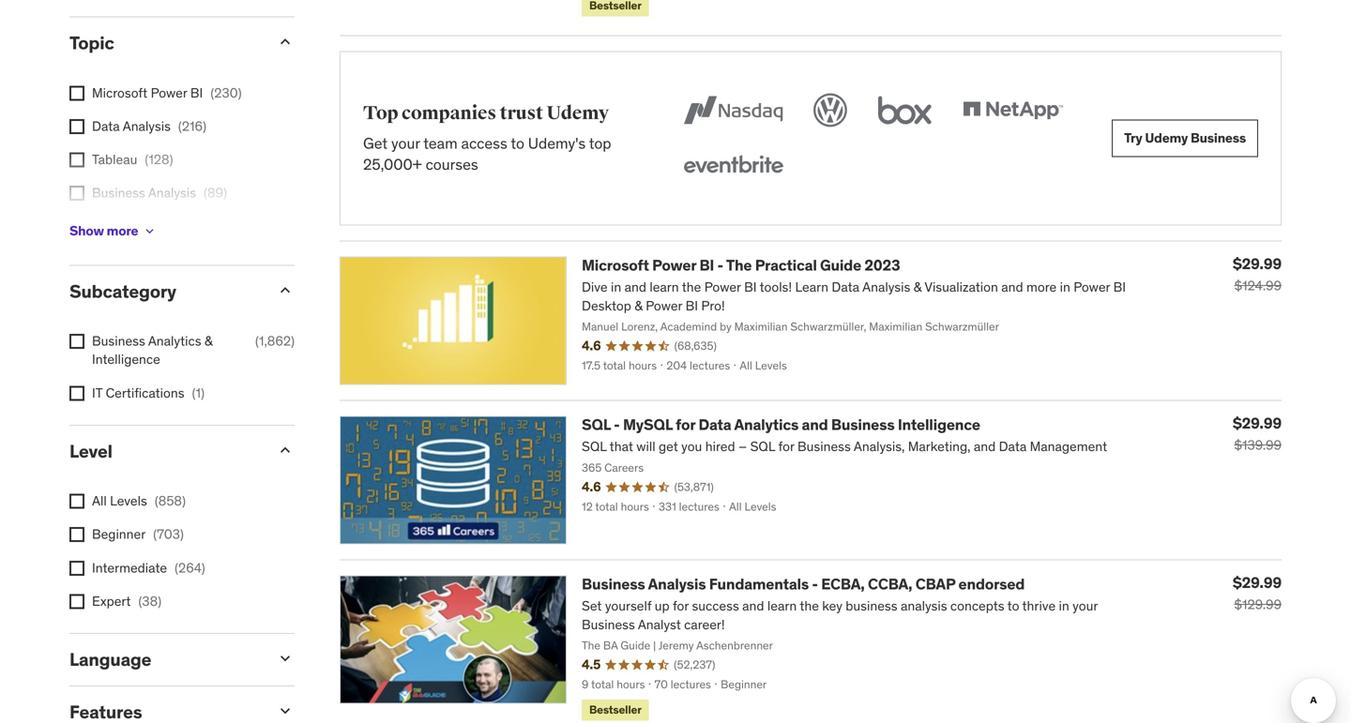 Task type: locate. For each thing, give the bounding box(es) containing it.
business analysis (89)
[[92, 185, 227, 201]]

- left "ecba," on the bottom
[[812, 575, 818, 594]]

1 horizontal spatial -
[[718, 256, 724, 275]]

1 horizontal spatial analytics
[[735, 415, 799, 435]]

expert (38)
[[92, 593, 162, 610]]

udemy right try
[[1146, 130, 1188, 146]]

(38)
[[138, 593, 162, 610]]

beginner
[[92, 526, 146, 543]]

xsmall image down topic
[[69, 86, 84, 101]]

$29.99
[[1233, 254, 1282, 274], [1233, 414, 1282, 433], [1233, 573, 1282, 593]]

data
[[92, 118, 120, 135], [92, 218, 120, 235], [699, 415, 732, 435]]

0 vertical spatial $29.99
[[1233, 254, 1282, 274]]

4 small image from the top
[[276, 650, 295, 668]]

cbap
[[916, 575, 956, 594]]

$29.99 up $139.99
[[1233, 414, 1282, 433]]

show more button
[[69, 212, 157, 250]]

all
[[92, 493, 107, 510]]

2 vertical spatial -
[[812, 575, 818, 594]]

eventbrite image
[[680, 146, 788, 187]]

2 $29.99 from the top
[[1233, 414, 1282, 433]]

try udemy business
[[1125, 130, 1247, 146]]

xsmall image left tableau
[[69, 152, 84, 168]]

2 vertical spatial analysis
[[648, 575, 706, 594]]

business for business analysis fundamentals - ecba, ccba, cbap endorsed
[[582, 575, 645, 594]]

2 horizontal spatial -
[[812, 575, 818, 594]]

power up data analysis (216)
[[151, 84, 187, 101]]

intermediate (264)
[[92, 560, 205, 577]]

analytics left &
[[148, 333, 201, 350]]

xsmall image for data analysis
[[69, 119, 84, 134]]

0 vertical spatial -
[[718, 256, 724, 275]]

small image
[[276, 32, 295, 51], [276, 281, 295, 300], [276, 441, 295, 460], [276, 650, 295, 668]]

1 vertical spatial bi
[[700, 256, 715, 275]]

3 $29.99 from the top
[[1233, 573, 1282, 593]]

netapp image
[[959, 90, 1067, 131]]

- right sql
[[614, 415, 620, 435]]

microsoft for microsoft power bi - the practical guide 2023
[[582, 256, 649, 275]]

business inside business analytics & intelligence
[[92, 333, 145, 350]]

top
[[363, 102, 398, 125]]

1 $29.99 from the top
[[1233, 254, 1282, 274]]

0 horizontal spatial udemy
[[547, 102, 609, 125]]

get
[[363, 134, 388, 153]]

features
[[69, 701, 142, 724]]

level
[[69, 440, 113, 463]]

0 horizontal spatial power
[[151, 84, 187, 101]]

analytics
[[148, 333, 201, 350], [735, 415, 799, 435]]

$29.99 for business analysis fundamentals - ecba, ccba, cbap endorsed
[[1233, 573, 1282, 593]]

companies
[[402, 102, 497, 125]]

1 vertical spatial $29.99
[[1233, 414, 1282, 433]]

0 vertical spatial microsoft
[[92, 84, 148, 101]]

bi left "(230)"
[[190, 84, 203, 101]]

microsoft for microsoft power bi (230)
[[92, 84, 148, 101]]

1 horizontal spatial power
[[652, 256, 697, 275]]

sql - mysql for data analytics and business intelligence link
[[582, 415, 981, 435]]

level button
[[69, 440, 261, 463]]

xsmall image
[[69, 86, 84, 101], [69, 119, 84, 134], [69, 152, 84, 168], [69, 186, 84, 201], [142, 224, 157, 239], [69, 494, 84, 509], [69, 561, 84, 576]]

$29.99 up $129.99
[[1233, 573, 1282, 593]]

$29.99 up $124.99
[[1233, 254, 1282, 274]]

1 horizontal spatial udemy
[[1146, 130, 1188, 146]]

0 horizontal spatial analytics
[[148, 333, 201, 350]]

to
[[511, 134, 525, 153]]

0 vertical spatial intelligence
[[92, 351, 160, 368]]

(230)
[[211, 84, 242, 101]]

1 horizontal spatial intelligence
[[898, 415, 981, 435]]

xsmall image left it at the bottom
[[69, 386, 84, 401]]

expert
[[92, 593, 131, 610]]

analytics left "and"
[[735, 415, 799, 435]]

microsoft
[[92, 84, 148, 101], [582, 256, 649, 275]]

and
[[802, 415, 828, 435]]

xsmall image down subcategory
[[69, 334, 84, 349]]

1 vertical spatial intelligence
[[898, 415, 981, 435]]

show more
[[69, 222, 138, 239]]

box image
[[874, 90, 937, 131]]

-
[[718, 256, 724, 275], [614, 415, 620, 435], [812, 575, 818, 594]]

xsmall image
[[69, 334, 84, 349], [69, 386, 84, 401], [69, 528, 84, 543], [69, 595, 84, 610]]

0 horizontal spatial intelligence
[[92, 351, 160, 368]]

(1,862)
[[255, 333, 295, 350]]

analysis for fundamentals
[[648, 575, 706, 594]]

0 horizontal spatial bi
[[190, 84, 203, 101]]

data for data analysis (216)
[[92, 118, 120, 135]]

xsmall image left data analysis (216)
[[69, 119, 84, 134]]

power
[[151, 84, 187, 101], [652, 256, 697, 275]]

$29.99 for sql - mysql for data analytics and business intelligence
[[1233, 414, 1282, 433]]

(216)
[[178, 118, 207, 135]]

intermediate
[[92, 560, 167, 577]]

data for data visualization
[[92, 218, 120, 235]]

analytics inside business analytics & intelligence
[[148, 333, 201, 350]]

1 vertical spatial power
[[652, 256, 697, 275]]

sql
[[582, 415, 611, 435]]

xsmall image for beginner
[[69, 528, 84, 543]]

3 small image from the top
[[276, 441, 295, 460]]

0 vertical spatial power
[[151, 84, 187, 101]]

xsmall image left "all"
[[69, 494, 84, 509]]

1 vertical spatial analytics
[[735, 415, 799, 435]]

0 vertical spatial analysis
[[123, 118, 171, 135]]

udemy's
[[528, 134, 586, 153]]

analysis left fundamentals
[[648, 575, 706, 594]]

4 xsmall image from the top
[[69, 595, 84, 610]]

xsmall image inside show more button
[[142, 224, 157, 239]]

intelligence
[[92, 351, 160, 368], [898, 415, 981, 435]]

bi
[[190, 84, 203, 101], [700, 256, 715, 275]]

(264)
[[175, 560, 205, 577]]

1 small image from the top
[[276, 32, 295, 51]]

business for business analysis (89)
[[92, 185, 145, 201]]

bi for -
[[700, 256, 715, 275]]

tableau
[[92, 151, 137, 168]]

3 xsmall image from the top
[[69, 528, 84, 543]]

0 horizontal spatial microsoft
[[92, 84, 148, 101]]

analysis up (128)
[[123, 118, 171, 135]]

xsmall image right more
[[142, 224, 157, 239]]

bi left the
[[700, 256, 715, 275]]

the
[[726, 256, 752, 275]]

0 horizontal spatial -
[[614, 415, 620, 435]]

business
[[1191, 130, 1247, 146], [92, 185, 145, 201], [92, 333, 145, 350], [832, 415, 895, 435], [582, 575, 645, 594]]

xsmall image left expert
[[69, 595, 84, 610]]

try udemy business link
[[1112, 120, 1259, 157]]

1 horizontal spatial microsoft
[[582, 256, 649, 275]]

all levels (858)
[[92, 493, 186, 510]]

0 vertical spatial data
[[92, 118, 120, 135]]

(89)
[[204, 185, 227, 201]]

- left the
[[718, 256, 724, 275]]

analysis up visualization
[[148, 185, 196, 201]]

0 vertical spatial udemy
[[547, 102, 609, 125]]

levels
[[110, 493, 147, 510]]

analysis
[[123, 118, 171, 135], [148, 185, 196, 201], [648, 575, 706, 594]]

1 vertical spatial microsoft
[[582, 256, 649, 275]]

certifications
[[106, 385, 185, 402]]

&
[[205, 333, 213, 350]]

endorsed
[[959, 575, 1025, 594]]

0 vertical spatial bi
[[190, 84, 203, 101]]

xsmall image left 'beginner'
[[69, 528, 84, 543]]

small image for topic
[[276, 32, 295, 51]]

2 xsmall image from the top
[[69, 386, 84, 401]]

2 vertical spatial data
[[699, 415, 732, 435]]

1 vertical spatial data
[[92, 218, 120, 235]]

2 vertical spatial $29.99
[[1233, 573, 1282, 593]]

1 xsmall image from the top
[[69, 334, 84, 349]]

2 small image from the top
[[276, 281, 295, 300]]

1 vertical spatial analysis
[[148, 185, 196, 201]]

power left the
[[652, 256, 697, 275]]

xsmall image left the 'intermediate'
[[69, 561, 84, 576]]

it
[[92, 385, 103, 402]]

access
[[461, 134, 508, 153]]

xsmall image up show at the top
[[69, 186, 84, 201]]

analysis for (89)
[[148, 185, 196, 201]]

for
[[676, 415, 696, 435]]

udemy
[[547, 102, 609, 125], [1146, 130, 1188, 146]]

1 vertical spatial udemy
[[1146, 130, 1188, 146]]

your
[[391, 134, 420, 153]]

0 vertical spatial analytics
[[148, 333, 201, 350]]

try
[[1125, 130, 1143, 146]]

udemy up udemy's
[[547, 102, 609, 125]]

1 horizontal spatial bi
[[700, 256, 715, 275]]

xsmall image for business analysis
[[69, 186, 84, 201]]



Task type: vqa. For each thing, say whether or not it's contained in the screenshot.
second Leadership:
no



Task type: describe. For each thing, give the bounding box(es) containing it.
business analysis fundamentals - ecba, ccba, cbap endorsed link
[[582, 575, 1025, 594]]

courses
[[426, 155, 478, 174]]

$29.99 for microsoft power bi - the practical guide 2023
[[1233, 254, 1282, 274]]

1 vertical spatial -
[[614, 415, 620, 435]]

small image for subcategory
[[276, 281, 295, 300]]

xsmall image for it certifications
[[69, 386, 84, 401]]

business for business analytics & intelligence
[[92, 333, 145, 350]]

power for (230)
[[151, 84, 187, 101]]

sql - mysql for data analytics and business intelligence
[[582, 415, 981, 435]]

xsmall image for microsoft power bi
[[69, 86, 84, 101]]

ccba,
[[868, 575, 913, 594]]

tableau (128)
[[92, 151, 173, 168]]

beginner (703)
[[92, 526, 184, 543]]

business analytics & intelligence
[[92, 333, 213, 368]]

xsmall image for expert
[[69, 595, 84, 610]]

language
[[69, 649, 151, 671]]

bi for (230)
[[190, 84, 203, 101]]

fundamentals
[[709, 575, 809, 594]]

visualization
[[123, 218, 196, 235]]

topic button
[[69, 31, 261, 54]]

team
[[424, 134, 458, 153]]

volkswagen image
[[810, 90, 851, 131]]

topic
[[69, 31, 114, 54]]

xsmall image for intermediate
[[69, 561, 84, 576]]

nasdaq image
[[680, 90, 788, 131]]

xsmall image for all levels
[[69, 494, 84, 509]]

guide
[[820, 256, 862, 275]]

$139.99
[[1235, 437, 1282, 454]]

subcategory
[[69, 280, 176, 303]]

data visualization
[[92, 218, 196, 235]]

top
[[589, 134, 612, 153]]

- for power
[[718, 256, 724, 275]]

xsmall image for business analytics & intelligence
[[69, 334, 84, 349]]

show
[[69, 222, 104, 239]]

business analysis fundamentals - ecba, ccba, cbap endorsed
[[582, 575, 1025, 594]]

more
[[107, 222, 138, 239]]

small image for level
[[276, 441, 295, 460]]

practical
[[755, 256, 817, 275]]

subcategory button
[[69, 280, 261, 303]]

trust
[[500, 102, 543, 125]]

mysql
[[623, 415, 673, 435]]

intelligence inside business analytics & intelligence
[[92, 351, 160, 368]]

language button
[[69, 649, 261, 671]]

$29.99 $129.99
[[1233, 573, 1282, 613]]

(1)
[[192, 385, 205, 402]]

udemy inside top companies trust udemy get your team access to udemy's top 25,000+ courses
[[547, 102, 609, 125]]

2023
[[865, 256, 901, 275]]

$29.99 $139.99
[[1233, 414, 1282, 454]]

$124.99
[[1235, 277, 1282, 294]]

small image for language
[[276, 650, 295, 668]]

features button
[[69, 701, 261, 724]]

$129.99
[[1235, 596, 1282, 613]]

analysis for (216)
[[123, 118, 171, 135]]

xsmall image for tableau
[[69, 152, 84, 168]]

$29.99 $124.99
[[1233, 254, 1282, 294]]

microsoft power bi (230)
[[92, 84, 242, 101]]

(703)
[[153, 526, 184, 543]]

top companies trust udemy get your team access to udemy's top 25,000+ courses
[[363, 102, 612, 174]]

it certifications (1)
[[92, 385, 205, 402]]

microsoft power bi - the practical guide 2023
[[582, 256, 901, 275]]

microsoft power bi - the practical guide 2023 link
[[582, 256, 901, 275]]

ecba,
[[822, 575, 865, 594]]

small image
[[276, 702, 295, 721]]

(858)
[[155, 493, 186, 510]]

(128)
[[145, 151, 173, 168]]

25,000+
[[363, 155, 422, 174]]

data analysis (216)
[[92, 118, 207, 135]]

- for analysis
[[812, 575, 818, 594]]

power for -
[[652, 256, 697, 275]]



